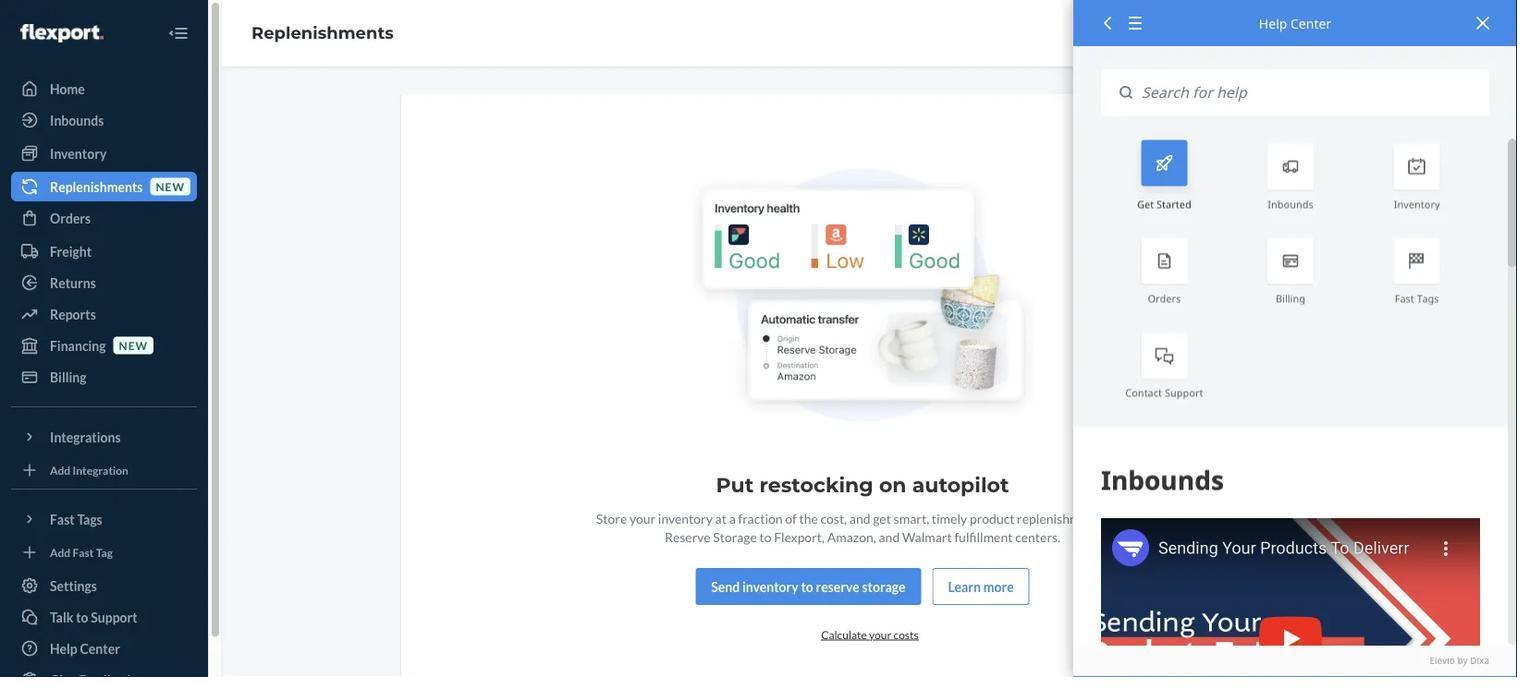 Task type: describe. For each thing, give the bounding box(es) containing it.
get
[[873, 511, 892, 527]]

reserve
[[665, 529, 711, 545]]

inbounds link
[[11, 105, 197, 135]]

0 horizontal spatial billing
[[50, 370, 86, 385]]

a
[[729, 511, 736, 527]]

1 vertical spatial help center
[[50, 641, 120, 657]]

get started
[[1138, 197, 1192, 211]]

0 horizontal spatial inbounds
[[50, 112, 104, 128]]

inventory link
[[11, 139, 197, 168]]

contact support
[[1126, 386, 1204, 400]]

new for financing
[[119, 339, 148, 352]]

returns
[[50, 275, 96, 291]]

0 vertical spatial help
[[1260, 14, 1288, 32]]

help center link
[[11, 635, 197, 664]]

1 horizontal spatial orders
[[1148, 292, 1181, 305]]

store your inventory at a fraction of the cost, and get smart, timely product replenishment from reserve storage to flexport, amazon, and walmart fulfillment centers.
[[596, 511, 1130, 545]]

send inventory to reserve storage
[[712, 579, 906, 595]]

orders link
[[11, 203, 197, 233]]

more
[[984, 579, 1014, 595]]

0 vertical spatial replenishments
[[252, 23, 394, 43]]

to inside store your inventory at a fraction of the cost, and get smart, timely product replenishment from reserve storage to flexport, amazon, and walmart fulfillment centers.
[[760, 529, 772, 545]]

reserve
[[816, 579, 860, 595]]

inventory inside button
[[743, 579, 799, 595]]

settings link
[[11, 572, 197, 601]]

learn more
[[949, 579, 1014, 595]]

elevio by dixa link
[[1102, 656, 1490, 669]]

empty list image
[[684, 168, 1042, 430]]

1 horizontal spatial center
[[1291, 14, 1332, 32]]

replenishment
[[1018, 511, 1100, 527]]

autopilot
[[913, 473, 1010, 498]]

1 vertical spatial inventory
[[1395, 197, 1441, 211]]

at
[[716, 511, 727, 527]]

on
[[880, 473, 907, 498]]

freight link
[[11, 237, 197, 266]]

contact
[[1126, 386, 1163, 400]]

send
[[712, 579, 740, 595]]

fast tags inside dropdown button
[[50, 512, 102, 528]]

1 horizontal spatial billing
[[1276, 292, 1306, 305]]

integrations button
[[11, 423, 197, 452]]

fast inside dropdown button
[[50, 512, 75, 528]]

store
[[596, 511, 627, 527]]

from
[[1102, 511, 1130, 527]]

1 vertical spatial help
[[50, 641, 77, 657]]

flexport,
[[774, 529, 825, 545]]

add fast tag
[[50, 546, 113, 560]]

integration
[[73, 464, 129, 477]]

talk to support
[[50, 610, 137, 626]]

send inventory to reserve storage button
[[696, 569, 922, 606]]

1 horizontal spatial help center
[[1260, 14, 1332, 32]]

tag
[[96, 546, 113, 560]]

center inside 'help center' link
[[80, 641, 120, 657]]

add for add fast tag
[[50, 546, 70, 560]]

freight
[[50, 244, 92, 259]]

started
[[1157, 197, 1192, 211]]

new for replenishments
[[156, 180, 185, 193]]

dixa
[[1471, 656, 1490, 668]]

add fast tag link
[[11, 542, 197, 564]]



Task type: locate. For each thing, give the bounding box(es) containing it.
learn more button
[[933, 569, 1030, 606]]

flexport logo image
[[20, 24, 103, 43]]

inventory inside store your inventory at a fraction of the cost, and get smart, timely product replenishment from reserve storage to flexport, amazon, and walmart fulfillment centers.
[[658, 511, 713, 527]]

new up orders link at the left of the page
[[156, 180, 185, 193]]

your
[[630, 511, 656, 527], [870, 628, 892, 642]]

1 vertical spatial and
[[879, 529, 900, 545]]

elevio
[[1430, 656, 1456, 668]]

add integration link
[[11, 460, 197, 482]]

1 vertical spatial your
[[870, 628, 892, 642]]

billing link
[[11, 363, 197, 392]]

replenishments link
[[252, 23, 394, 43]]

1 horizontal spatial support
[[1165, 386, 1204, 400]]

put restocking on autopilot
[[716, 473, 1010, 498]]

billing
[[1276, 292, 1306, 305], [50, 370, 86, 385]]

0 horizontal spatial and
[[850, 511, 871, 527]]

talk
[[50, 610, 74, 626]]

2 vertical spatial to
[[76, 610, 88, 626]]

help
[[1260, 14, 1288, 32], [50, 641, 77, 657]]

add integration
[[50, 464, 129, 477]]

1 horizontal spatial inventory
[[1395, 197, 1441, 211]]

0 horizontal spatial your
[[630, 511, 656, 527]]

help down talk
[[50, 641, 77, 657]]

reports
[[50, 307, 96, 322]]

of
[[786, 511, 797, 527]]

0 vertical spatial and
[[850, 511, 871, 527]]

0 vertical spatial fast
[[1395, 292, 1415, 305]]

amazon,
[[828, 529, 877, 545]]

1 horizontal spatial inbounds
[[1268, 197, 1314, 211]]

your right "store"
[[630, 511, 656, 527]]

fraction
[[739, 511, 783, 527]]

1 vertical spatial inbounds
[[1268, 197, 1314, 211]]

tags
[[1418, 292, 1440, 305], [77, 512, 102, 528]]

center up search search box at the top right of page
[[1291, 14, 1332, 32]]

walmart
[[903, 529, 952, 545]]

0 horizontal spatial support
[[91, 610, 137, 626]]

to
[[760, 529, 772, 545], [801, 579, 814, 595], [76, 610, 88, 626]]

fulfillment
[[955, 529, 1013, 545]]

2 horizontal spatial to
[[801, 579, 814, 595]]

to right talk
[[76, 610, 88, 626]]

timely
[[932, 511, 968, 527]]

fast
[[1395, 292, 1415, 305], [50, 512, 75, 528], [73, 546, 94, 560]]

orders inside orders link
[[50, 210, 91, 226]]

0 vertical spatial inventory
[[50, 146, 107, 161]]

center
[[1291, 14, 1332, 32], [80, 641, 120, 657]]

reports link
[[11, 300, 197, 329]]

0 vertical spatial to
[[760, 529, 772, 545]]

cost,
[[821, 511, 847, 527]]

1 vertical spatial to
[[801, 579, 814, 595]]

costs
[[894, 628, 919, 642]]

inventory right send at the left bottom
[[743, 579, 799, 595]]

and down get
[[879, 529, 900, 545]]

Search search field
[[1133, 69, 1490, 116]]

1 vertical spatial replenishments
[[50, 179, 143, 195]]

0 horizontal spatial tags
[[77, 512, 102, 528]]

0 vertical spatial inventory
[[658, 511, 713, 527]]

storage
[[713, 529, 757, 545]]

0 vertical spatial help center
[[1260, 14, 1332, 32]]

0 horizontal spatial inventory
[[658, 511, 713, 527]]

0 vertical spatial orders
[[50, 210, 91, 226]]

1 horizontal spatial to
[[760, 529, 772, 545]]

1 horizontal spatial and
[[879, 529, 900, 545]]

the
[[800, 511, 818, 527]]

to inside send inventory to reserve storage button
[[801, 579, 814, 595]]

help center up search search box at the top right of page
[[1260, 14, 1332, 32]]

add left the integration at the bottom of the page
[[50, 464, 70, 477]]

smart,
[[894, 511, 930, 527]]

to inside "talk to support" button
[[76, 610, 88, 626]]

home
[[50, 81, 85, 97]]

product
[[970, 511, 1015, 527]]

help center
[[1260, 14, 1332, 32], [50, 641, 120, 657]]

inbounds
[[50, 112, 104, 128], [1268, 197, 1314, 211]]

tags inside dropdown button
[[77, 512, 102, 528]]

inventory
[[658, 511, 713, 527], [743, 579, 799, 595]]

your inside store your inventory at a fraction of the cost, and get smart, timely product replenishment from reserve storage to flexport, amazon, and walmart fulfillment centers.
[[630, 511, 656, 527]]

close navigation image
[[167, 22, 190, 44]]

0 vertical spatial tags
[[1418, 292, 1440, 305]]

0 horizontal spatial orders
[[50, 210, 91, 226]]

to down fraction
[[760, 529, 772, 545]]

support down 'settings' link
[[91, 610, 137, 626]]

1 vertical spatial center
[[80, 641, 120, 657]]

settings
[[50, 579, 97, 594]]

1 vertical spatial tags
[[77, 512, 102, 528]]

0 vertical spatial inbounds
[[50, 112, 104, 128]]

learn
[[949, 579, 981, 595]]

center down "talk to support" button
[[80, 641, 120, 657]]

1 vertical spatial add
[[50, 546, 70, 560]]

calculate your costs link
[[822, 628, 919, 642]]

0 horizontal spatial to
[[76, 610, 88, 626]]

elevio by dixa
[[1430, 656, 1490, 668]]

1 horizontal spatial replenishments
[[252, 23, 394, 43]]

0 horizontal spatial new
[[119, 339, 148, 352]]

returns link
[[11, 268, 197, 298]]

your left costs
[[870, 628, 892, 642]]

0 vertical spatial new
[[156, 180, 185, 193]]

0 vertical spatial fast tags
[[1395, 292, 1440, 305]]

1 horizontal spatial inventory
[[743, 579, 799, 595]]

calculate
[[822, 628, 867, 642]]

0 horizontal spatial help
[[50, 641, 77, 657]]

0 horizontal spatial center
[[80, 641, 120, 657]]

1 vertical spatial billing
[[50, 370, 86, 385]]

to left reserve
[[801, 579, 814, 595]]

1 vertical spatial new
[[119, 339, 148, 352]]

add up settings
[[50, 546, 70, 560]]

calculate your costs
[[822, 628, 919, 642]]

put
[[716, 473, 754, 498]]

0 vertical spatial your
[[630, 511, 656, 527]]

integrations
[[50, 430, 121, 445]]

orders
[[50, 210, 91, 226], [1148, 292, 1181, 305]]

help center down talk to support on the bottom left of the page
[[50, 641, 120, 657]]

2 vertical spatial fast
[[73, 546, 94, 560]]

financing
[[50, 338, 106, 354]]

add
[[50, 464, 70, 477], [50, 546, 70, 560]]

support right contact
[[1165, 386, 1204, 400]]

get
[[1138, 197, 1154, 211]]

0 vertical spatial add
[[50, 464, 70, 477]]

support
[[1165, 386, 1204, 400], [91, 610, 137, 626]]

your for calculate
[[870, 628, 892, 642]]

2 add from the top
[[50, 546, 70, 560]]

1 horizontal spatial new
[[156, 180, 185, 193]]

replenishments
[[252, 23, 394, 43], [50, 179, 143, 195]]

0 vertical spatial support
[[1165, 386, 1204, 400]]

inventory up reserve at the left of page
[[658, 511, 713, 527]]

1 vertical spatial fast
[[50, 512, 75, 528]]

0 vertical spatial center
[[1291, 14, 1332, 32]]

talk to support button
[[11, 603, 197, 633]]

0 vertical spatial billing
[[1276, 292, 1306, 305]]

fast tags button
[[11, 505, 197, 535]]

support inside button
[[91, 610, 137, 626]]

0 horizontal spatial fast tags
[[50, 512, 102, 528]]

storage
[[862, 579, 906, 595]]

help up search search box at the top right of page
[[1260, 14, 1288, 32]]

home link
[[11, 74, 197, 104]]

and up amazon,
[[850, 511, 871, 527]]

1 horizontal spatial fast tags
[[1395, 292, 1440, 305]]

1 horizontal spatial tags
[[1418, 292, 1440, 305]]

restocking
[[760, 473, 874, 498]]

and
[[850, 511, 871, 527], [879, 529, 900, 545]]

1 vertical spatial fast tags
[[50, 512, 102, 528]]

fast tags
[[1395, 292, 1440, 305], [50, 512, 102, 528]]

inventory
[[50, 146, 107, 161], [1395, 197, 1441, 211]]

0 horizontal spatial inventory
[[50, 146, 107, 161]]

1 add from the top
[[50, 464, 70, 477]]

by
[[1458, 656, 1468, 668]]

1 horizontal spatial help
[[1260, 14, 1288, 32]]

new down reports link
[[119, 339, 148, 352]]

0 horizontal spatial replenishments
[[50, 179, 143, 195]]

your for store
[[630, 511, 656, 527]]

1 horizontal spatial your
[[870, 628, 892, 642]]

add for add integration
[[50, 464, 70, 477]]

centers.
[[1016, 529, 1061, 545]]

1 vertical spatial support
[[91, 610, 137, 626]]

new
[[156, 180, 185, 193], [119, 339, 148, 352]]

1 vertical spatial orders
[[1148, 292, 1181, 305]]

1 vertical spatial inventory
[[743, 579, 799, 595]]

0 horizontal spatial help center
[[50, 641, 120, 657]]



Task type: vqa. For each thing, say whether or not it's contained in the screenshot.
1st Add from the top of the page
yes



